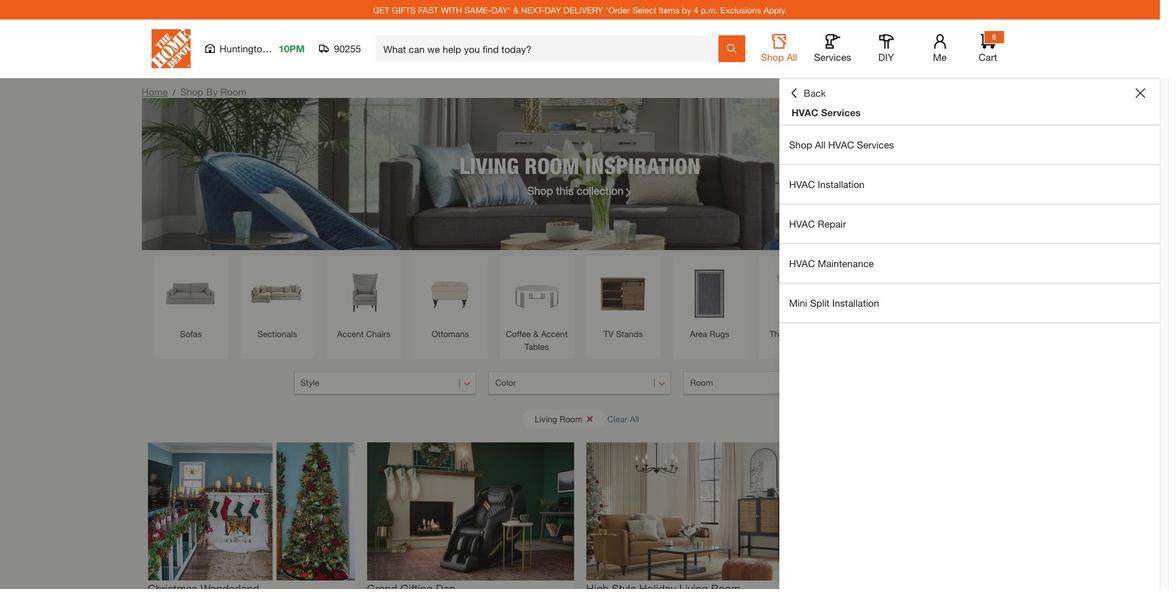 Task type: describe. For each thing, give the bounding box(es) containing it.
room down area
[[691, 378, 714, 388]]

installation inside mini split installation link
[[833, 297, 880, 309]]

menu containing shop all hvac services
[[780, 126, 1161, 324]]

coffee
[[506, 329, 531, 339]]

home / shop by room
[[142, 86, 247, 97]]

90255 button
[[320, 43, 362, 55]]

drawer close image
[[1136, 88, 1146, 98]]

pillows
[[796, 329, 823, 339]]

throw pillows image
[[766, 263, 828, 325]]

get
[[373, 5, 390, 15]]

1 accent from the left
[[337, 329, 364, 339]]

room right by
[[221, 86, 247, 97]]

feedback link image
[[1153, 206, 1170, 272]]

10pm
[[279, 43, 305, 54]]

ottomans link
[[419, 263, 482, 341]]

tv stands
[[604, 329, 643, 339]]

1 vertical spatial services
[[822, 107, 861, 118]]

hvac for hvac repair
[[790, 218, 816, 230]]

color
[[496, 378, 516, 388]]

ottomans
[[432, 329, 469, 339]]

diy
[[879, 51, 895, 63]]

services inside button
[[815, 51, 852, 63]]

accent chairs
[[337, 329, 391, 339]]

same-
[[465, 5, 492, 15]]

all for shop all
[[787, 51, 798, 63]]

services inside 'link'
[[857, 139, 895, 150]]

apply.
[[764, 5, 788, 15]]

shop this collection link
[[527, 182, 633, 199]]

room up the this
[[525, 153, 580, 179]]

shop this collection
[[527, 184, 624, 197]]

living for living room inspiration
[[460, 153, 519, 179]]

hvac for hvac services
[[792, 107, 819, 118]]

sofas
[[180, 329, 202, 339]]

me
[[934, 51, 947, 63]]

hvac repair link
[[780, 205, 1161, 244]]

clear
[[608, 414, 628, 424]]

sofas link
[[160, 263, 222, 341]]

area rugs link
[[679, 263, 741, 341]]

chairs
[[366, 329, 391, 339]]

all for shop all hvac services
[[815, 139, 826, 150]]

services button
[[814, 34, 853, 63]]

hvac services
[[792, 107, 861, 118]]

5
[[993, 32, 997, 41]]

shop all hvac services
[[790, 139, 895, 150]]

mini split installation
[[790, 297, 880, 309]]

color button
[[489, 372, 672, 396]]

select
[[633, 5, 657, 15]]

curtains & drapes image
[[939, 263, 1001, 325]]

ottomans image
[[419, 263, 482, 325]]

living room inspiration
[[460, 153, 701, 179]]

hvac maintenance link
[[780, 244, 1161, 283]]

this
[[556, 184, 574, 197]]

throw pillows
[[770, 329, 823, 339]]

& inside 'coffee & accent tables'
[[534, 329, 539, 339]]

cart 5
[[979, 32, 998, 63]]

living room button
[[523, 410, 606, 429]]

accent chairs image
[[333, 263, 395, 325]]

park
[[271, 43, 290, 54]]

home
[[142, 86, 168, 97]]

hvac for hvac maintenance
[[790, 258, 816, 269]]

back
[[804, 87, 826, 99]]

What can we help you find today? search field
[[384, 36, 718, 62]]

tables
[[525, 342, 549, 352]]

gifts
[[392, 5, 416, 15]]

delivery
[[564, 5, 603, 15]]

shop for shop all hvac services
[[790, 139, 813, 150]]

mini
[[790, 297, 808, 309]]

back button
[[790, 87, 826, 99]]

area rugs
[[690, 329, 730, 339]]

clear all
[[608, 414, 640, 424]]



Task type: vqa. For each thing, say whether or not it's contained in the screenshot.
the middle Supplies
no



Task type: locate. For each thing, give the bounding box(es) containing it.
living room
[[535, 414, 583, 424]]

area rugs image
[[679, 263, 741, 325]]

1 horizontal spatial all
[[787, 51, 798, 63]]

shop down apply.
[[761, 51, 784, 63]]

the home depot logo image
[[151, 29, 190, 68]]

1 horizontal spatial accent
[[541, 329, 568, 339]]

sofas image
[[160, 263, 222, 325]]

installation
[[818, 179, 865, 190], [833, 297, 880, 309]]

stands
[[616, 329, 643, 339]]

day*
[[492, 5, 511, 15]]

all down hvac services
[[815, 139, 826, 150]]

all
[[787, 51, 798, 63], [815, 139, 826, 150], [630, 414, 640, 424]]

/
[[173, 87, 176, 97]]

hvac down the back button
[[792, 107, 819, 118]]

shop inside 'link'
[[790, 139, 813, 150]]

tv
[[604, 329, 614, 339]]

1 stretchy image image from the left
[[148, 443, 355, 581]]

*order
[[606, 5, 630, 15]]

hvac
[[792, 107, 819, 118], [829, 139, 855, 150], [790, 179, 816, 190], [790, 218, 816, 230], [790, 258, 816, 269]]

hvac down hvac services
[[829, 139, 855, 150]]

hvac repair
[[790, 218, 847, 230]]

& up "tables"
[[534, 329, 539, 339]]

menu
[[780, 126, 1161, 324]]

accent
[[337, 329, 364, 339], [541, 329, 568, 339]]

p.m.
[[701, 5, 718, 15]]

all for clear all
[[630, 414, 640, 424]]

shop all hvac services link
[[780, 126, 1161, 165]]

shop for shop all
[[761, 51, 784, 63]]

by
[[206, 86, 218, 97]]

accent left chairs
[[337, 329, 364, 339]]

2 vertical spatial services
[[857, 139, 895, 150]]

0 vertical spatial services
[[815, 51, 852, 63]]

0 vertical spatial installation
[[818, 179, 865, 190]]

4
[[694, 5, 699, 15]]

installation inside hvac installation link
[[818, 179, 865, 190]]

services up shop all hvac services
[[822, 107, 861, 118]]

living inside button
[[535, 414, 558, 424]]

shop
[[761, 51, 784, 63], [180, 86, 204, 97], [790, 139, 813, 150], [527, 184, 553, 197]]

all right clear
[[630, 414, 640, 424]]

split
[[811, 297, 830, 309]]

shop inside button
[[761, 51, 784, 63]]

repair
[[818, 218, 847, 230]]

huntington
[[220, 43, 268, 54]]

throw blankets image
[[852, 263, 914, 325]]

installation down shop all hvac services
[[818, 179, 865, 190]]

1 vertical spatial all
[[815, 139, 826, 150]]

clear all button
[[608, 408, 640, 431]]

fast
[[418, 5, 439, 15]]

1 vertical spatial installation
[[833, 297, 880, 309]]

cart
[[979, 51, 998, 63]]

1 horizontal spatial living
[[535, 414, 558, 424]]

sectionals link
[[246, 263, 309, 341]]

all inside 'link'
[[815, 139, 826, 150]]

room button
[[684, 372, 867, 396]]

&
[[514, 5, 519, 15], [534, 329, 539, 339]]

huntington park
[[220, 43, 290, 54]]

shop all button
[[760, 34, 799, 63]]

all up the back button
[[787, 51, 798, 63]]

& right day*
[[514, 5, 519, 15]]

2 accent from the left
[[541, 329, 568, 339]]

shop all
[[761, 51, 798, 63]]

by
[[682, 5, 692, 15]]

inspiration
[[585, 153, 701, 179]]

coffee & accent tables
[[506, 329, 568, 352]]

day
[[545, 5, 561, 15]]

services up back
[[815, 51, 852, 63]]

hvac inside 'link'
[[829, 139, 855, 150]]

collection
[[577, 184, 624, 197]]

services
[[815, 51, 852, 63], [822, 107, 861, 118], [857, 139, 895, 150]]

me button
[[921, 34, 960, 63]]

2 vertical spatial all
[[630, 414, 640, 424]]

style
[[301, 378, 320, 388]]

1 vertical spatial living
[[535, 414, 558, 424]]

0 horizontal spatial accent
[[337, 329, 364, 339]]

0 horizontal spatial &
[[514, 5, 519, 15]]

1 horizontal spatial &
[[534, 329, 539, 339]]

1 vertical spatial &
[[534, 329, 539, 339]]

hvac installation link
[[780, 165, 1161, 204]]

stretchy image image
[[148, 443, 355, 581], [367, 443, 574, 581], [586, 443, 794, 581]]

area
[[690, 329, 708, 339]]

throw pillows link
[[766, 263, 828, 341]]

0 vertical spatial living
[[460, 153, 519, 179]]

accent chairs link
[[333, 263, 395, 341]]

throw
[[770, 329, 794, 339]]

2 horizontal spatial stretchy image image
[[586, 443, 794, 581]]

next-
[[521, 5, 545, 15]]

2 horizontal spatial all
[[815, 139, 826, 150]]

0 vertical spatial &
[[514, 5, 519, 15]]

2 stretchy image image from the left
[[367, 443, 574, 581]]

0 horizontal spatial living
[[460, 153, 519, 179]]

hvac left 'repair'
[[790, 218, 816, 230]]

services down hvac services
[[857, 139, 895, 150]]

shop left the this
[[527, 184, 553, 197]]

rugs
[[710, 329, 730, 339]]

0 horizontal spatial all
[[630, 414, 640, 424]]

shop down hvac services
[[790, 139, 813, 150]]

0 horizontal spatial stretchy image image
[[148, 443, 355, 581]]

hvac up hvac repair
[[790, 179, 816, 190]]

mini split installation link
[[780, 284, 1161, 323]]

hvac up mini
[[790, 258, 816, 269]]

sectionals
[[258, 329, 297, 339]]

sectionals image
[[246, 263, 309, 325]]

coffee & accent tables link
[[506, 263, 568, 353]]

exclusions
[[721, 5, 762, 15]]

coffee & accent tables image
[[506, 263, 568, 325]]

3 stretchy image image from the left
[[586, 443, 794, 581]]

maintenance
[[818, 258, 874, 269]]

accent up "tables"
[[541, 329, 568, 339]]

shop for shop this collection
[[527, 184, 553, 197]]

get gifts fast with same-day* & next-day delivery *order select items by 4 p.m. exclusions apply.
[[373, 5, 788, 15]]

hvac installation
[[790, 179, 865, 190]]

tv stands link
[[593, 263, 655, 341]]

diy button
[[867, 34, 906, 63]]

shop right "/"
[[180, 86, 204, 97]]

accent inside 'coffee & accent tables'
[[541, 329, 568, 339]]

installation right split
[[833, 297, 880, 309]]

1 horizontal spatial stretchy image image
[[367, 443, 574, 581]]

hvac maintenance
[[790, 258, 874, 269]]

home link
[[142, 86, 168, 97]]

0 vertical spatial all
[[787, 51, 798, 63]]

tv stands image
[[593, 263, 655, 325]]

hvac for hvac installation
[[790, 179, 816, 190]]

room down color button
[[560, 414, 583, 424]]

90255
[[334, 43, 361, 54]]

style button
[[294, 372, 477, 396]]

items
[[659, 5, 680, 15]]

room
[[221, 86, 247, 97], [525, 153, 580, 179], [691, 378, 714, 388], [560, 414, 583, 424]]

living for living room
[[535, 414, 558, 424]]

with
[[441, 5, 462, 15]]



